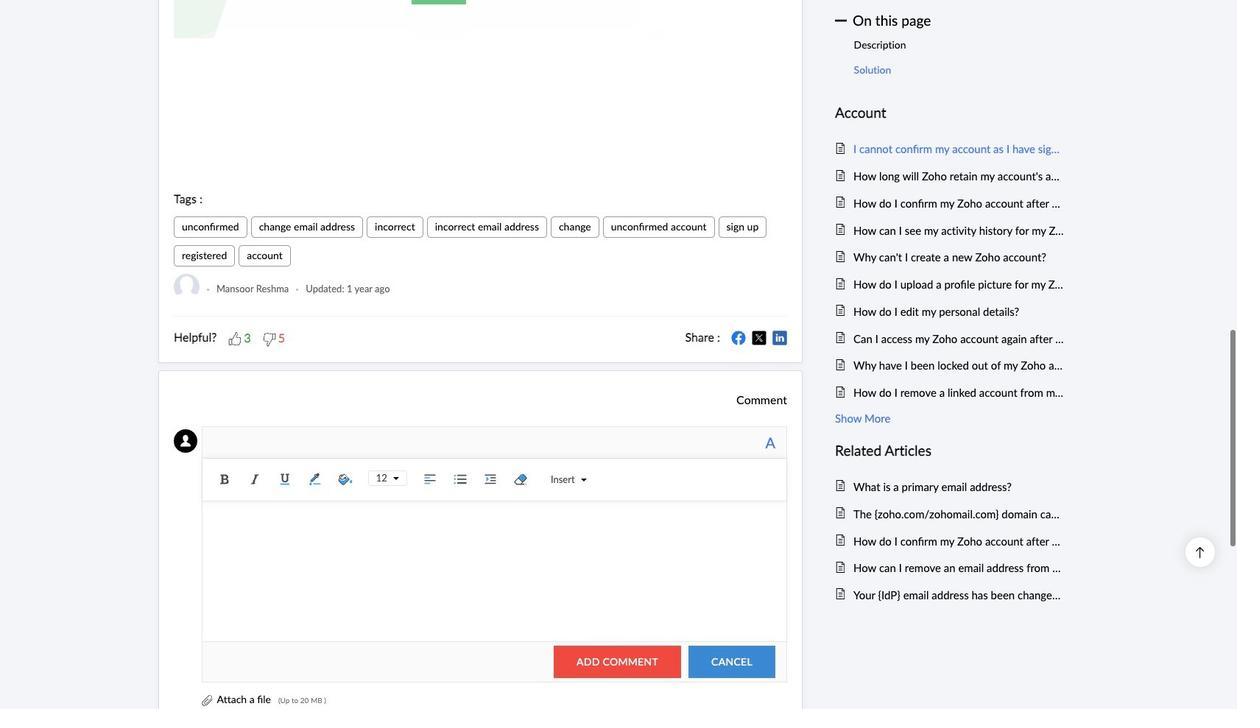 Task type: describe. For each thing, give the bounding box(es) containing it.
background color image
[[334, 468, 356, 490]]

font color image
[[304, 468, 326, 490]]

linkedin image
[[772, 331, 787, 345]]

a gif showing how to edit the email address that is registered incorrectly. image
[[174, 0, 787, 38]]

2 heading from the top
[[835, 440, 1064, 462]]



Task type: locate. For each thing, give the bounding box(es) containing it.
lists image
[[449, 468, 471, 490]]

underline (ctrl+u) image
[[274, 468, 296, 490]]

italic (ctrl+i) image
[[244, 468, 266, 490]]

1 heading from the top
[[835, 102, 1064, 125]]

indent image
[[479, 468, 501, 490]]

font size image
[[387, 476, 399, 481]]

facebook image
[[731, 331, 746, 345]]

bold (ctrl+b) image
[[213, 468, 235, 490]]

clear formatting image
[[509, 468, 532, 490]]

twitter image
[[752, 331, 767, 345]]

heading
[[835, 102, 1064, 125], [835, 440, 1064, 462]]

1 vertical spatial heading
[[835, 440, 1064, 462]]

0 vertical spatial heading
[[835, 102, 1064, 125]]

insert options image
[[575, 477, 587, 483]]

align image
[[419, 468, 441, 490]]



